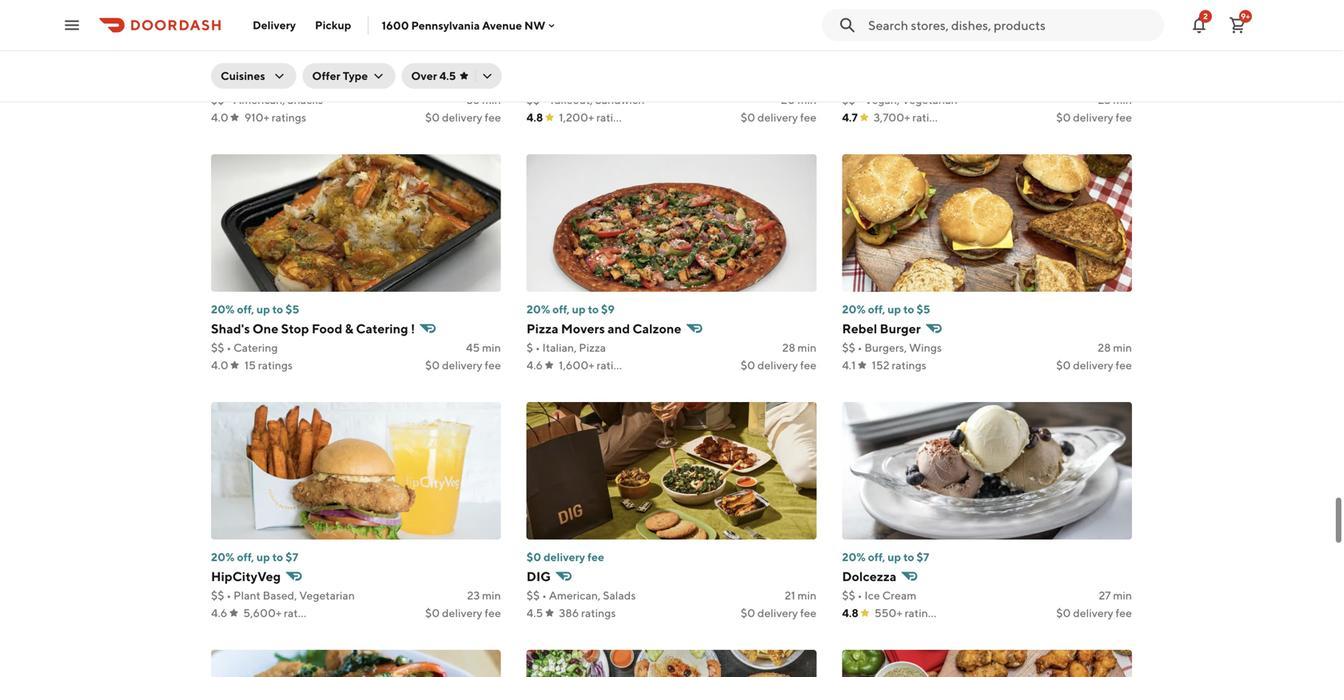Task type: vqa. For each thing, say whether or not it's contained in the screenshot.


Task type: describe. For each thing, give the bounding box(es) containing it.
over 4.5
[[411, 69, 456, 82]]

45 min
[[466, 341, 501, 354]]

snacks
[[287, 93, 323, 106]]

delivery for 15 ratings
[[442, 359, 482, 372]]

$$ • ice cream
[[842, 589, 916, 602]]

3,700+
[[874, 111, 910, 124]]

rebel burger
[[842, 321, 921, 336]]

delivery for 5,600+ ratings
[[442, 606, 482, 620]]

$5 for burger
[[917, 303, 930, 316]]

$0 for 152 ratings
[[1056, 359, 1071, 372]]

dig
[[527, 569, 551, 584]]

23 for $$ • vegan, vegetarian
[[1098, 93, 1111, 106]]

ratings for dig
[[581, 606, 616, 620]]

$0 for 5,600+ ratings
[[425, 606, 440, 620]]

20% off, up to $9
[[527, 303, 615, 316]]

off, up 'hipcityveg'
[[237, 550, 254, 564]]

up up 'hipcityveg'
[[256, 550, 270, 564]]

$0 delivery fee for 5,600+ ratings
[[425, 606, 501, 620]]

type
[[343, 69, 368, 82]]

delivery
[[253, 18, 296, 32]]

$0 delivery fee for 152 ratings
[[1056, 359, 1132, 372]]

ratings down sandwich
[[596, 111, 631, 124]]

910+ ratings
[[244, 111, 306, 124]]

28 min for rebel burger
[[1098, 341, 1132, 354]]

pizza movers and calzone
[[527, 321, 681, 336]]

20% off, up to $7 for dolcezza
[[842, 550, 929, 564]]

burgers,
[[864, 341, 907, 354]]

$0 delivery fee for 910+ ratings
[[425, 111, 501, 124]]

20% for pizza
[[527, 303, 550, 316]]

food
[[312, 321, 342, 336]]

american, for dig
[[549, 589, 601, 602]]

0 vertical spatial vegetarian
[[902, 93, 958, 106]]

$9
[[601, 303, 615, 316]]

550+ ratings
[[875, 606, 939, 620]]

ratings for pizza movers and calzone
[[597, 359, 631, 372]]

$$ • plant based, vegetarian
[[211, 589, 355, 602]]

2
[[1203, 12, 1208, 21]]

• up 4.7
[[858, 93, 862, 106]]

• left "takeout,"
[[542, 93, 547, 106]]

20% up dolcezza
[[842, 550, 866, 564]]

$0 delivery fee for 1,600+ ratings
[[741, 359, 817, 372]]

fee for 1,600+ ratings
[[800, 359, 817, 372]]

cuisines button
[[211, 63, 296, 89]]

$0 delivery fee for 550+ ratings
[[1056, 606, 1132, 620]]

halfsmoke
[[211, 73, 277, 88]]

36
[[467, 93, 480, 106]]

$$ • vegan, vegetarian
[[842, 93, 958, 106]]

up up dolcezza
[[887, 550, 901, 564]]

0 horizontal spatial vegetarian
[[299, 589, 355, 602]]

1600 pennsylvania avenue nw
[[382, 19, 545, 32]]

burger
[[880, 321, 921, 336]]

• for hipcityveg
[[227, 589, 231, 602]]

• for shad's one stop food & catering !
[[227, 341, 231, 354]]

rebel
[[842, 321, 877, 336]]

20 min
[[781, 93, 817, 106]]

$$ up 4.7
[[842, 93, 855, 106]]

4.1
[[842, 359, 856, 372]]

ratings for hipcityveg
[[284, 606, 319, 620]]

ratings for shad's one stop food & catering !
[[258, 359, 293, 372]]

stop
[[281, 321, 309, 336]]

1 horizontal spatial catering
[[356, 321, 408, 336]]

over 4.5 button
[[402, 63, 502, 89]]

$0 for 910+ ratings
[[425, 111, 440, 124]]

910+
[[244, 111, 269, 124]]

min for dolcezza
[[1113, 589, 1132, 602]]

delivery for 1,600+ ratings
[[758, 359, 798, 372]]

1600
[[382, 19, 409, 32]]

4.7
[[842, 111, 858, 124]]

dolcezza
[[842, 569, 897, 584]]

sandwich
[[595, 93, 645, 106]]

$$ left "takeout,"
[[527, 93, 540, 106]]

20
[[781, 93, 795, 106]]

• for rebel burger
[[858, 341, 862, 354]]

15
[[244, 359, 256, 372]]

• for halfsmoke restaurant
[[227, 93, 231, 106]]

shad's
[[211, 321, 250, 336]]

1 horizontal spatial pizza
[[579, 341, 606, 354]]

1600 pennsylvania avenue nw button
[[382, 19, 558, 32]]

$0 for 386 ratings
[[741, 606, 755, 620]]

ice
[[864, 589, 880, 602]]

$
[[527, 341, 533, 354]]

american, for halfsmoke restaurant
[[233, 93, 285, 106]]

notification bell image
[[1190, 16, 1209, 35]]

20% for shad's
[[211, 303, 235, 316]]

45
[[466, 341, 480, 354]]

ratings for dolcezza
[[905, 606, 939, 620]]

$$ • burgers, wings
[[842, 341, 942, 354]]

min for rebel burger
[[1113, 341, 1132, 354]]

off, for shad's
[[237, 303, 254, 316]]

36 min
[[467, 93, 501, 106]]

pickup button
[[305, 12, 361, 38]]

offer type button
[[303, 63, 395, 89]]

plant
[[233, 589, 261, 602]]

fee for 3,700+ ratings
[[1116, 111, 1132, 124]]

open menu image
[[62, 16, 82, 35]]

4.0 for halfsmoke restaurant
[[211, 111, 228, 124]]

$$ for hipcityveg
[[211, 589, 224, 602]]

$0 delivery fee for 1,200+ ratings
[[741, 111, 817, 124]]

italian,
[[542, 341, 577, 354]]

to for burger
[[903, 303, 914, 316]]

20% for rebel
[[842, 303, 866, 316]]

min for halfsmoke restaurant
[[482, 93, 501, 106]]

fee for 386 ratings
[[800, 606, 817, 620]]

calzone
[[633, 321, 681, 336]]

5,600+ ratings
[[243, 606, 319, 620]]

4.5 inside over 4.5 button
[[439, 69, 456, 82]]

off, for pizza
[[552, 303, 570, 316]]

$7 for dolcezza
[[917, 550, 929, 564]]

$0 delivery fee for 3,700+ ratings
[[1056, 111, 1132, 124]]

27 min
[[1099, 589, 1132, 602]]

up for burger
[[887, 303, 901, 316]]

4.6 for pizza movers and calzone
[[527, 359, 543, 372]]

salads
[[603, 589, 636, 602]]

delivery for 3,700+ ratings
[[1073, 111, 1113, 124]]

delivery button
[[243, 12, 305, 38]]

to up 'hipcityveg'
[[272, 550, 283, 564]]

5,600+
[[243, 606, 282, 620]]

152 ratings
[[872, 359, 926, 372]]

$$ for dig
[[527, 589, 540, 602]]

to up cream on the right bottom
[[903, 550, 914, 564]]

20% off, up to $5 for one
[[211, 303, 299, 316]]

ratings for rebel burger
[[892, 359, 926, 372]]

off, for rebel
[[868, 303, 885, 316]]

cream
[[882, 589, 916, 602]]



Task type: locate. For each thing, give the bounding box(es) containing it.
2 20% off, up to $5 from the left
[[842, 303, 930, 316]]

20% up rebel
[[842, 303, 866, 316]]

1 horizontal spatial 23 min
[[1098, 93, 1132, 106]]

4.5 left 386
[[527, 606, 543, 620]]

$7 up the 550+ ratings at bottom
[[917, 550, 929, 564]]

$5 up burger
[[917, 303, 930, 316]]

• for dolcezza
[[858, 589, 862, 602]]

23 for $$ • plant based, vegetarian
[[467, 589, 480, 602]]

off, up dolcezza
[[868, 550, 885, 564]]

$$ • american, snacks
[[211, 93, 323, 106]]

up up movers
[[572, 303, 586, 316]]

to up one
[[272, 303, 283, 316]]

fee for 1,200+ ratings
[[800, 111, 817, 124]]

$7 for hipcityveg
[[286, 550, 298, 564]]

takeout,
[[549, 93, 593, 106]]

american, up the 910+
[[233, 93, 285, 106]]

4.8 for 1,200+ ratings
[[527, 111, 543, 124]]

0 horizontal spatial catering
[[233, 341, 278, 354]]

$0 for 550+ ratings
[[1056, 606, 1071, 620]]

• down halfsmoke
[[227, 93, 231, 106]]

• left plant
[[227, 589, 231, 602]]

based,
[[263, 589, 297, 602]]

pickup
[[315, 18, 351, 32]]

off, up movers
[[552, 303, 570, 316]]

ratings
[[272, 111, 306, 124], [596, 111, 631, 124], [912, 111, 947, 124], [258, 359, 293, 372], [597, 359, 631, 372], [892, 359, 926, 372], [284, 606, 319, 620], [581, 606, 616, 620], [905, 606, 939, 620]]

20% off, up to $5 for burger
[[842, 303, 930, 316]]

over
[[411, 69, 437, 82]]

1 horizontal spatial 28
[[1098, 341, 1111, 354]]

0 horizontal spatial 23 min
[[467, 589, 501, 602]]

0 horizontal spatial 28
[[782, 341, 795, 354]]

ratings right 15
[[258, 359, 293, 372]]

&
[[345, 321, 353, 336]]

4.6 left 5,600+
[[211, 606, 227, 620]]

1 vertical spatial pizza
[[579, 341, 606, 354]]

1,600+
[[559, 359, 594, 372]]

• for pizza movers and calzone
[[535, 341, 540, 354]]

• right $
[[535, 341, 540, 354]]

1 20% off, up to $5 from the left
[[211, 303, 299, 316]]

4.0 for shad's one stop food & catering !
[[211, 359, 228, 372]]

$$ down dig
[[527, 589, 540, 602]]

delivery for 550+ ratings
[[1073, 606, 1113, 620]]

1 vertical spatial 4.6
[[211, 606, 227, 620]]

up up one
[[256, 303, 270, 316]]

0 vertical spatial 4.5
[[439, 69, 456, 82]]

fee for 910+ ratings
[[485, 111, 501, 124]]

$0 for 1,600+ ratings
[[741, 359, 755, 372]]

• for dig
[[542, 589, 547, 602]]

delivery for 1,200+ ratings
[[758, 111, 798, 124]]

0 vertical spatial 23
[[1098, 93, 1111, 106]]

vegetarian up 3,700+ ratings
[[902, 93, 958, 106]]

4.5
[[439, 69, 456, 82], [527, 606, 543, 620]]

Store search: begin typing to search for stores available on DoorDash text field
[[868, 16, 1154, 34]]

$$
[[211, 93, 224, 106], [527, 93, 540, 106], [842, 93, 855, 106], [211, 341, 224, 354], [842, 341, 855, 354], [211, 589, 224, 602], [527, 589, 540, 602], [842, 589, 855, 602]]

9+ button
[[1222, 9, 1254, 41]]

pennsylvania
[[411, 19, 480, 32]]

delivery for 152 ratings
[[1073, 359, 1113, 372]]

1 vertical spatial vegetarian
[[299, 589, 355, 602]]

0 vertical spatial catering
[[356, 321, 408, 336]]

shad's one stop food & catering !
[[211, 321, 415, 336]]

$$ • catering
[[211, 341, 278, 354]]

fee for 5,600+ ratings
[[485, 606, 501, 620]]

0 vertical spatial 4.6
[[527, 359, 543, 372]]

1 horizontal spatial 4.8
[[842, 606, 859, 620]]

to for one
[[272, 303, 283, 316]]

delivery
[[228, 55, 270, 68], [442, 111, 482, 124], [758, 111, 798, 124], [1073, 111, 1113, 124], [442, 359, 482, 372], [758, 359, 798, 372], [1073, 359, 1113, 372], [544, 550, 585, 564], [442, 606, 482, 620], [758, 606, 798, 620], [1073, 606, 1113, 620]]

28 for pizza movers and calzone
[[782, 341, 795, 354]]

fee for 550+ ratings
[[1116, 606, 1132, 620]]

0 horizontal spatial 4.8
[[527, 111, 543, 124]]

386 ratings
[[559, 606, 616, 620]]

min for shad's one stop food & catering !
[[482, 341, 501, 354]]

1 vertical spatial 23 min
[[467, 589, 501, 602]]

restaurant
[[279, 73, 346, 88]]

and
[[608, 321, 630, 336]]

ratings down snacks
[[272, 111, 306, 124]]

off, up shad's
[[237, 303, 254, 316]]

ratings down wings
[[892, 359, 926, 372]]

• down shad's
[[227, 341, 231, 354]]

movers
[[561, 321, 605, 336]]

0 horizontal spatial 4.5
[[439, 69, 456, 82]]

1 horizontal spatial vegetarian
[[902, 93, 958, 106]]

550+
[[875, 606, 902, 620]]

386
[[559, 606, 579, 620]]

$$ up 4.1
[[842, 341, 855, 354]]

0 horizontal spatial pizza
[[527, 321, 558, 336]]

wings
[[909, 341, 942, 354]]

1 horizontal spatial 28 min
[[1098, 341, 1132, 354]]

$0 for 1,200+ ratings
[[741, 111, 755, 124]]

0 horizontal spatial 4.6
[[211, 606, 227, 620]]

ratings for halfsmoke restaurant
[[272, 111, 306, 124]]

20% off, up to $7 up 'hipcityveg'
[[211, 550, 298, 564]]

1 $7 from the left
[[286, 550, 298, 564]]

• down dig
[[542, 589, 547, 602]]

0 vertical spatial 23 min
[[1098, 93, 1132, 106]]

21 min
[[785, 589, 817, 602]]

fee
[[272, 55, 289, 68], [485, 111, 501, 124], [800, 111, 817, 124], [1116, 111, 1132, 124], [485, 359, 501, 372], [800, 359, 817, 372], [1116, 359, 1132, 372], [587, 550, 604, 564], [485, 606, 501, 620], [800, 606, 817, 620], [1116, 606, 1132, 620]]

1 28 from the left
[[782, 341, 795, 354]]

fee for 15 ratings
[[485, 359, 501, 372]]

9+
[[1241, 12, 1250, 21]]

4.8 for 550+ ratings
[[842, 606, 859, 620]]

4.6 for hipcityveg
[[211, 606, 227, 620]]

20% up $
[[527, 303, 550, 316]]

20% off, up to $7 for hipcityveg
[[211, 550, 298, 564]]

to left $9
[[588, 303, 599, 316]]

20% off, up to $5 up one
[[211, 303, 299, 316]]

1 20% off, up to $7 from the left
[[211, 550, 298, 564]]

delivery for 910+ ratings
[[442, 111, 482, 124]]

up for one
[[256, 303, 270, 316]]

1,600+ ratings
[[559, 359, 631, 372]]

1 horizontal spatial $7
[[917, 550, 929, 564]]

avenue
[[482, 19, 522, 32]]

vegetarian
[[902, 93, 958, 106], [299, 589, 355, 602]]

ratings down cream on the right bottom
[[905, 606, 939, 620]]

0 horizontal spatial 20% off, up to $7
[[211, 550, 298, 564]]

1 horizontal spatial 4.6
[[527, 359, 543, 372]]

up
[[256, 303, 270, 316], [572, 303, 586, 316], [887, 303, 901, 316], [256, 550, 270, 564], [887, 550, 901, 564]]

1 horizontal spatial 20% off, up to $7
[[842, 550, 929, 564]]

ratings down $$ • plant based, vegetarian
[[284, 606, 319, 620]]

off,
[[237, 303, 254, 316], [552, 303, 570, 316], [868, 303, 885, 316], [237, 550, 254, 564], [868, 550, 885, 564]]

4.8
[[527, 111, 543, 124], [842, 606, 859, 620]]

•
[[227, 93, 231, 106], [542, 93, 547, 106], [858, 93, 862, 106], [227, 341, 231, 354], [535, 341, 540, 354], [858, 341, 862, 354], [227, 589, 231, 602], [542, 589, 547, 602], [858, 589, 862, 602]]

2 $5 from the left
[[917, 303, 930, 316]]

28 min for pizza movers and calzone
[[782, 341, 817, 354]]

21
[[785, 589, 795, 602]]

$0 for 15 ratings
[[425, 359, 440, 372]]

1 vertical spatial 4.8
[[842, 606, 859, 620]]

$$ for shad's one stop food & catering !
[[211, 341, 224, 354]]

$7
[[286, 550, 298, 564], [917, 550, 929, 564]]

catering
[[356, 321, 408, 336], [233, 341, 278, 354]]

$$ left the ice
[[842, 589, 855, 602]]

to up burger
[[903, 303, 914, 316]]

offer
[[312, 69, 340, 82]]

catering left !
[[356, 321, 408, 336]]

nw
[[524, 19, 545, 32]]

4.6 down $
[[527, 359, 543, 372]]

$ • italian, pizza
[[527, 341, 606, 354]]

23 min for $$ • vegan, vegetarian
[[1098, 93, 1132, 106]]

1 vertical spatial 4.5
[[527, 606, 543, 620]]

$5 for one
[[286, 303, 299, 316]]

1 horizontal spatial 4.5
[[527, 606, 543, 620]]

up up burger
[[887, 303, 901, 316]]

0 vertical spatial 4.0
[[211, 111, 228, 124]]

american, up 386
[[549, 589, 601, 602]]

0 vertical spatial pizza
[[527, 321, 558, 336]]

1,200+ ratings
[[559, 111, 631, 124]]

pizza up 1,600+ ratings
[[579, 341, 606, 354]]

ratings down $$ • american, salads
[[581, 606, 616, 620]]

fee for 152 ratings
[[1116, 359, 1132, 372]]

$$ for dolcezza
[[842, 589, 855, 602]]

1 horizontal spatial american,
[[549, 589, 601, 602]]

20% up shad's
[[211, 303, 235, 316]]

$$ for rebel burger
[[842, 341, 855, 354]]

1 horizontal spatial $5
[[917, 303, 930, 316]]

$0 delivery fee for 386 ratings
[[741, 606, 817, 620]]

20% off, up to $5
[[211, 303, 299, 316], [842, 303, 930, 316]]

20% off, up to $5 up rebel burger
[[842, 303, 930, 316]]

20%
[[211, 303, 235, 316], [527, 303, 550, 316], [842, 303, 866, 316], [211, 550, 235, 564], [842, 550, 866, 564]]

28 for rebel burger
[[1098, 341, 1111, 354]]

min for dig
[[798, 589, 817, 602]]

0 vertical spatial american,
[[233, 93, 285, 106]]

0 vertical spatial 4.8
[[527, 111, 543, 124]]

0 horizontal spatial american,
[[233, 93, 285, 106]]

23 min for $$ • plant based, vegetarian
[[467, 589, 501, 602]]

1,200+
[[559, 111, 594, 124]]

min for hipcityveg
[[482, 589, 501, 602]]

$0
[[211, 55, 226, 68], [425, 111, 440, 124], [741, 111, 755, 124], [1056, 111, 1071, 124], [425, 359, 440, 372], [741, 359, 755, 372], [1056, 359, 1071, 372], [527, 550, 541, 564], [425, 606, 440, 620], [741, 606, 755, 620], [1056, 606, 1071, 620]]

ratings down and
[[597, 359, 631, 372]]

• down rebel
[[858, 341, 862, 354]]

4.0 down $$ • catering
[[211, 359, 228, 372]]

2 28 from the left
[[1098, 341, 1111, 354]]

4.0
[[211, 111, 228, 124], [211, 359, 228, 372]]

1 vertical spatial 4.0
[[211, 359, 228, 372]]

$$ left plant
[[211, 589, 224, 602]]

2 20% off, up to $7 from the left
[[842, 550, 929, 564]]

23
[[1098, 93, 1111, 106], [467, 589, 480, 602]]

min for pizza movers and calzone
[[798, 341, 817, 354]]

20% up 'hipcityveg'
[[211, 550, 235, 564]]

0 horizontal spatial 20% off, up to $5
[[211, 303, 299, 316]]

2 $7 from the left
[[917, 550, 929, 564]]

1 vertical spatial 23
[[467, 589, 480, 602]]

up for movers
[[572, 303, 586, 316]]

1 4.0 from the top
[[211, 111, 228, 124]]

1 horizontal spatial 23
[[1098, 93, 1111, 106]]

• left the ice
[[858, 589, 862, 602]]

20% off, up to $7 up dolcezza
[[842, 550, 929, 564]]

$0 delivery fee for 15 ratings
[[425, 359, 501, 372]]

delivery for 386 ratings
[[758, 606, 798, 620]]

28
[[782, 341, 795, 354], [1098, 341, 1111, 354]]

1 horizontal spatial 20% off, up to $5
[[842, 303, 930, 316]]

0 horizontal spatial 23
[[467, 589, 480, 602]]

!
[[411, 321, 415, 336]]

to for movers
[[588, 303, 599, 316]]

2 28 min from the left
[[1098, 341, 1132, 354]]

cuisines
[[221, 69, 265, 82]]

1 28 min from the left
[[782, 341, 817, 354]]

1 vertical spatial american,
[[549, 589, 601, 602]]

2 4.0 from the top
[[211, 359, 228, 372]]

$$ • takeout, sandwich
[[527, 93, 645, 106]]

152
[[872, 359, 890, 372]]

1 $5 from the left
[[286, 303, 299, 316]]

vegetarian right based,
[[299, 589, 355, 602]]

catering up 15
[[233, 341, 278, 354]]

one
[[253, 321, 278, 336]]

0 horizontal spatial 28 min
[[782, 341, 817, 354]]

$$ down halfsmoke
[[211, 93, 224, 106]]

1 vertical spatial catering
[[233, 341, 278, 354]]

15 ratings
[[244, 359, 293, 372]]

pizza
[[527, 321, 558, 336], [579, 341, 606, 354]]

hipcityveg
[[211, 569, 281, 584]]

4.0 left the 910+
[[211, 111, 228, 124]]

$0 for 3,700+ ratings
[[1056, 111, 1071, 124]]

halfsmoke restaurant
[[211, 73, 346, 88]]

4.8 down $$ • ice cream
[[842, 606, 859, 620]]

$5 up stop
[[286, 303, 299, 316]]

off, up rebel burger
[[868, 303, 885, 316]]

3,700+ ratings
[[874, 111, 947, 124]]

$5
[[286, 303, 299, 316], [917, 303, 930, 316]]

american,
[[233, 93, 285, 106], [549, 589, 601, 602]]

vegan,
[[864, 93, 900, 106]]

pizza up $
[[527, 321, 558, 336]]

$$ down shad's
[[211, 341, 224, 354]]

4.5 right over
[[439, 69, 456, 82]]

ratings down $$ • vegan, vegetarian
[[912, 111, 947, 124]]

27
[[1099, 589, 1111, 602]]

offer type
[[312, 69, 368, 82]]

$$ for halfsmoke restaurant
[[211, 93, 224, 106]]

$$ • american, salads
[[527, 589, 636, 602]]

0 horizontal spatial $5
[[286, 303, 299, 316]]

0 horizontal spatial $7
[[286, 550, 298, 564]]

4.8 left 1,200+
[[527, 111, 543, 124]]

$7 up $$ • plant based, vegetarian
[[286, 550, 298, 564]]

1 items, open order cart image
[[1228, 16, 1247, 35]]



